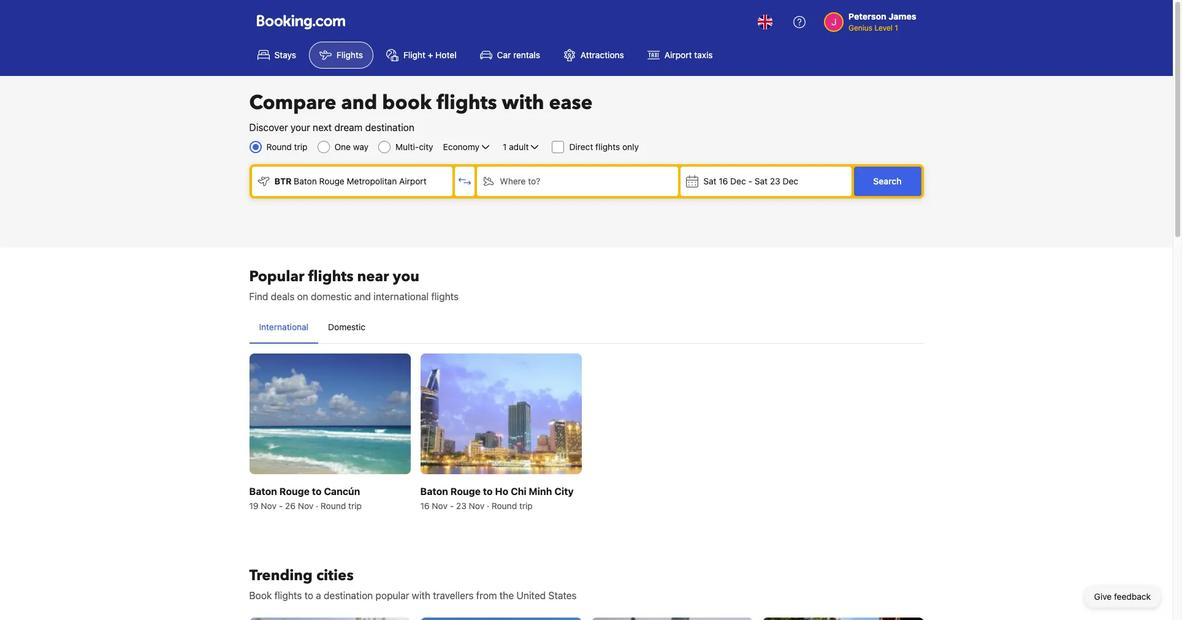 Task type: describe. For each thing, give the bounding box(es) containing it.
rouge for baton rouge to cancún
[[280, 487, 310, 498]]

0 horizontal spatial airport
[[399, 176, 427, 187]]

taxis
[[695, 50, 713, 60]]

compare
[[249, 90, 337, 117]]

james
[[889, 11, 917, 21]]

1 horizontal spatial baton
[[294, 176, 317, 187]]

on
[[297, 291, 308, 302]]

btr baton rouge metropolitan airport
[[275, 176, 427, 187]]

level
[[875, 23, 893, 33]]

ease
[[549, 90, 593, 117]]

you
[[393, 267, 420, 287]]

united
[[517, 591, 546, 602]]

19
[[249, 501, 259, 512]]

round inside the baton rouge to cancún 19 nov - 26 nov · round trip
[[321, 501, 346, 512]]

airport taxis
[[665, 50, 713, 60]]

genius
[[849, 23, 873, 33]]

16 inside dropdown button
[[719, 176, 729, 187]]

2 sat from the left
[[755, 176, 768, 187]]

domestic button
[[318, 312, 376, 344]]

car rentals link
[[470, 42, 551, 69]]

1 adult
[[503, 142, 529, 152]]

city
[[419, 142, 434, 152]]

flights link
[[309, 42, 374, 69]]

baton rouge to ho chi minh city 16 nov - 23 nov · round trip
[[421, 487, 574, 512]]

baton rouge to ho chi minh city image
[[421, 354, 582, 475]]

sat 16 dec - sat 23 dec button
[[681, 167, 852, 196]]

feedback
[[1115, 592, 1152, 603]]

btr
[[275, 176, 292, 187]]

destination inside trending cities book flights to a destination popular with travellers from the united states
[[324, 591, 373, 602]]

popular flights near you find deals on domestic and international flights
[[249, 267, 459, 302]]

trending cities book flights to a destination popular with travellers from the united states
[[249, 566, 577, 602]]

· inside baton rouge to ho chi minh city 16 nov - 23 nov · round trip
[[487, 501, 490, 512]]

your
[[291, 122, 310, 133]]

to for cancún
[[312, 487, 322, 498]]

way
[[353, 142, 369, 152]]

16 inside baton rouge to ho chi minh city 16 nov - 23 nov · round trip
[[421, 501, 430, 512]]

compare and book flights with ease discover your next dream destination
[[249, 90, 593, 133]]

1 horizontal spatial airport
[[665, 50, 692, 60]]

book
[[249, 591, 272, 602]]

· inside the baton rouge to cancún 19 nov - 26 nov · round trip
[[316, 501, 319, 512]]

1 sat from the left
[[704, 176, 717, 187]]

minh
[[529, 487, 552, 498]]

1 dec from the left
[[731, 176, 747, 187]]

flights right international
[[431, 291, 459, 302]]

rouge for baton rouge to ho chi minh city
[[451, 487, 481, 498]]

economy
[[443, 142, 480, 152]]

where to? button
[[478, 167, 679, 196]]

stays link
[[247, 42, 307, 69]]

1 inside 'dropdown button'
[[503, 142, 507, 152]]

states
[[549, 591, 577, 602]]

popular
[[249, 267, 305, 287]]

ho
[[495, 487, 509, 498]]

international
[[259, 322, 309, 333]]

airport taxis link
[[637, 42, 724, 69]]

- inside baton rouge to ho chi minh city 16 nov - 23 nov · round trip
[[450, 501, 454, 512]]

where
[[500, 176, 526, 187]]

peterson
[[849, 11, 887, 21]]

city
[[555, 487, 574, 498]]

international button
[[249, 312, 318, 344]]

to for ho
[[483, 487, 493, 498]]

flight + hotel
[[404, 50, 457, 60]]

26
[[285, 501, 296, 512]]

0 horizontal spatial round
[[267, 142, 292, 152]]

from
[[477, 591, 497, 602]]

direct
[[570, 142, 594, 152]]

hotel
[[436, 50, 457, 60]]

3 nov from the left
[[432, 501, 448, 512]]

where to?
[[500, 176, 541, 187]]

give
[[1095, 592, 1113, 603]]

- inside the baton rouge to cancún 19 nov - 26 nov · round trip
[[279, 501, 283, 512]]

dream
[[335, 122, 363, 133]]

round inside baton rouge to ho chi minh city 16 nov - 23 nov · round trip
[[492, 501, 517, 512]]

flight + hotel link
[[376, 42, 467, 69]]

flights inside trending cities book flights to a destination popular with travellers from the united states
[[275, 591, 302, 602]]

baton rouge to cancún 19 nov - 26 nov · round trip
[[249, 487, 362, 512]]

a
[[316, 591, 321, 602]]

adult
[[509, 142, 529, 152]]

sat 16 dec - sat 23 dec
[[704, 176, 799, 187]]

cancún
[[324, 487, 360, 498]]

search button
[[854, 167, 922, 196]]



Task type: vqa. For each thing, say whether or not it's contained in the screenshot.
"-" in the Baton Rouge to Ho Chi Minh City 16 Nov - 23 Nov · Round trip
yes



Task type: locate. For each thing, give the bounding box(es) containing it.
give feedback
[[1095, 592, 1152, 603]]

1 · from the left
[[316, 501, 319, 512]]

near
[[357, 267, 389, 287]]

round down cancún
[[321, 501, 346, 512]]

deals
[[271, 291, 295, 302]]

multi-
[[396, 142, 419, 152]]

0 horizontal spatial 1
[[503, 142, 507, 152]]

1
[[895, 23, 899, 33], [503, 142, 507, 152]]

flights
[[337, 50, 363, 60]]

baton for baton rouge to ho chi minh city
[[421, 487, 448, 498]]

0 horizontal spatial dec
[[731, 176, 747, 187]]

to inside baton rouge to ho chi minh city 16 nov - 23 nov · round trip
[[483, 487, 493, 498]]

flights
[[437, 90, 497, 117], [596, 142, 620, 152], [308, 267, 354, 287], [431, 291, 459, 302], [275, 591, 302, 602]]

trip down chi on the bottom
[[520, 501, 533, 512]]

1 vertical spatial 1
[[503, 142, 507, 152]]

trip
[[294, 142, 308, 152], [349, 501, 362, 512], [520, 501, 533, 512]]

1 vertical spatial with
[[412, 591, 431, 602]]

23 inside baton rouge to ho chi minh city 16 nov - 23 nov · round trip
[[456, 501, 467, 512]]

attractions link
[[553, 42, 635, 69]]

0 vertical spatial with
[[502, 90, 545, 117]]

round trip
[[267, 142, 308, 152]]

domestic
[[328, 322, 366, 333]]

trip inside the baton rouge to cancún 19 nov - 26 nov · round trip
[[349, 501, 362, 512]]

next
[[313, 122, 332, 133]]

and inside popular flights near you find deals on domestic and international flights
[[355, 291, 371, 302]]

- inside dropdown button
[[749, 176, 753, 187]]

2 horizontal spatial trip
[[520, 501, 533, 512]]

trip inside baton rouge to ho chi minh city 16 nov - 23 nov · round trip
[[520, 501, 533, 512]]

2 dec from the left
[[783, 176, 799, 187]]

1 horizontal spatial rouge
[[319, 176, 345, 187]]

23
[[771, 176, 781, 187], [456, 501, 467, 512]]

0 horizontal spatial ·
[[316, 501, 319, 512]]

rouge inside baton rouge to ho chi minh city 16 nov - 23 nov · round trip
[[451, 487, 481, 498]]

trip down cancún
[[349, 501, 362, 512]]

with up adult
[[502, 90, 545, 117]]

1 horizontal spatial -
[[450, 501, 454, 512]]

·
[[316, 501, 319, 512], [487, 501, 490, 512]]

to inside the baton rouge to cancún 19 nov - 26 nov · round trip
[[312, 487, 322, 498]]

0 vertical spatial and
[[341, 90, 378, 117]]

one
[[335, 142, 351, 152]]

chi
[[511, 487, 527, 498]]

+
[[428, 50, 433, 60]]

tab list
[[249, 312, 924, 345]]

flight
[[404, 50, 426, 60]]

0 horizontal spatial rouge
[[280, 487, 310, 498]]

0 horizontal spatial 23
[[456, 501, 467, 512]]

1 horizontal spatial ·
[[487, 501, 490, 512]]

0 vertical spatial 23
[[771, 176, 781, 187]]

1 right level
[[895, 23, 899, 33]]

1 vertical spatial and
[[355, 291, 371, 302]]

1 vertical spatial destination
[[324, 591, 373, 602]]

0 horizontal spatial baton
[[249, 487, 277, 498]]

multi-city
[[396, 142, 434, 152]]

to inside trending cities book flights to a destination popular with travellers from the united states
[[305, 591, 314, 602]]

airport
[[665, 50, 692, 60], [399, 176, 427, 187]]

give feedback button
[[1085, 587, 1161, 609]]

2 nov from the left
[[298, 501, 314, 512]]

airport left the taxis
[[665, 50, 692, 60]]

2 horizontal spatial -
[[749, 176, 753, 187]]

car rentals
[[497, 50, 540, 60]]

baton inside the baton rouge to cancún 19 nov - 26 nov · round trip
[[249, 487, 277, 498]]

airport down multi-city
[[399, 176, 427, 187]]

-
[[749, 176, 753, 187], [279, 501, 283, 512], [450, 501, 454, 512]]

flights up the economy
[[437, 90, 497, 117]]

0 horizontal spatial trip
[[294, 142, 308, 152]]

popular
[[376, 591, 410, 602]]

1 inside peterson james genius level 1
[[895, 23, 899, 33]]

flights up domestic
[[308, 267, 354, 287]]

car
[[497, 50, 511, 60]]

direct flights only
[[570, 142, 639, 152]]

cities
[[317, 566, 354, 587]]

with right popular
[[412, 591, 431, 602]]

1 horizontal spatial 1
[[895, 23, 899, 33]]

2 horizontal spatial round
[[492, 501, 517, 512]]

1 horizontal spatial 16
[[719, 176, 729, 187]]

and inside compare and book flights with ease discover your next dream destination
[[341, 90, 378, 117]]

to left ho
[[483, 487, 493, 498]]

to?
[[528, 176, 541, 187]]

2 horizontal spatial rouge
[[451, 487, 481, 498]]

round
[[267, 142, 292, 152], [321, 501, 346, 512], [492, 501, 517, 512]]

destination down cities
[[324, 591, 373, 602]]

sat
[[704, 176, 717, 187], [755, 176, 768, 187]]

0 vertical spatial 1
[[895, 23, 899, 33]]

with
[[502, 90, 545, 117], [412, 591, 431, 602]]

0 horizontal spatial -
[[279, 501, 283, 512]]

one way
[[335, 142, 369, 152]]

flights down trending
[[275, 591, 302, 602]]

only
[[623, 142, 639, 152]]

1 horizontal spatial sat
[[755, 176, 768, 187]]

1 horizontal spatial dec
[[783, 176, 799, 187]]

baton
[[294, 176, 317, 187], [249, 487, 277, 498], [421, 487, 448, 498]]

destination up multi-
[[365, 122, 415, 133]]

baton inside baton rouge to ho chi minh city 16 nov - 23 nov · round trip
[[421, 487, 448, 498]]

0 vertical spatial airport
[[665, 50, 692, 60]]

1 vertical spatial 23
[[456, 501, 467, 512]]

0 horizontal spatial sat
[[704, 176, 717, 187]]

1 horizontal spatial with
[[502, 90, 545, 117]]

flights left only
[[596, 142, 620, 152]]

destination inside compare and book flights with ease discover your next dream destination
[[365, 122, 415, 133]]

baton for baton rouge to cancún
[[249, 487, 277, 498]]

1 vertical spatial 16
[[421, 501, 430, 512]]

23 inside dropdown button
[[771, 176, 781, 187]]

flights inside compare and book flights with ease discover your next dream destination
[[437, 90, 497, 117]]

and
[[341, 90, 378, 117], [355, 291, 371, 302]]

trending
[[249, 566, 313, 587]]

rouge down the one
[[319, 176, 345, 187]]

rouge up 26
[[280, 487, 310, 498]]

4 nov from the left
[[469, 501, 485, 512]]

tab list containing international
[[249, 312, 924, 345]]

to
[[312, 487, 322, 498], [483, 487, 493, 498], [305, 591, 314, 602]]

round down ho
[[492, 501, 517, 512]]

search
[[874, 176, 902, 187]]

destination
[[365, 122, 415, 133], [324, 591, 373, 602]]

with inside trending cities book flights to a destination popular with travellers from the united states
[[412, 591, 431, 602]]

1 horizontal spatial round
[[321, 501, 346, 512]]

0 horizontal spatial with
[[412, 591, 431, 602]]

2 · from the left
[[487, 501, 490, 512]]

1 horizontal spatial trip
[[349, 501, 362, 512]]

0 vertical spatial destination
[[365, 122, 415, 133]]

rouge
[[319, 176, 345, 187], [280, 487, 310, 498], [451, 487, 481, 498]]

1 horizontal spatial 23
[[771, 176, 781, 187]]

1 adult button
[[502, 140, 543, 155]]

baton rouge to cancún image
[[249, 354, 411, 475]]

1 left adult
[[503, 142, 507, 152]]

16
[[719, 176, 729, 187], [421, 501, 430, 512]]

0 horizontal spatial 16
[[421, 501, 430, 512]]

metropolitan
[[347, 176, 397, 187]]

travellers
[[433, 591, 474, 602]]

0 vertical spatial 16
[[719, 176, 729, 187]]

rentals
[[514, 50, 540, 60]]

1 nov from the left
[[261, 501, 277, 512]]

to left cancún
[[312, 487, 322, 498]]

1 vertical spatial airport
[[399, 176, 427, 187]]

peterson james genius level 1
[[849, 11, 917, 33]]

find
[[249, 291, 268, 302]]

round down 'discover'
[[267, 142, 292, 152]]

nov
[[261, 501, 277, 512], [298, 501, 314, 512], [432, 501, 448, 512], [469, 501, 485, 512]]

rouge left ho
[[451, 487, 481, 498]]

trip down your
[[294, 142, 308, 152]]

domestic
[[311, 291, 352, 302]]

discover
[[249, 122, 288, 133]]

international
[[374, 291, 429, 302]]

booking.com logo image
[[257, 14, 345, 29], [257, 14, 345, 29]]

2 horizontal spatial baton
[[421, 487, 448, 498]]

stays
[[275, 50, 296, 60]]

with inside compare and book flights with ease discover your next dream destination
[[502, 90, 545, 117]]

and down near
[[355, 291, 371, 302]]

book
[[382, 90, 432, 117]]

and up the dream on the left top of the page
[[341, 90, 378, 117]]

attractions
[[581, 50, 624, 60]]

the
[[500, 591, 514, 602]]

to left a
[[305, 591, 314, 602]]

rouge inside the baton rouge to cancún 19 nov - 26 nov · round trip
[[280, 487, 310, 498]]



